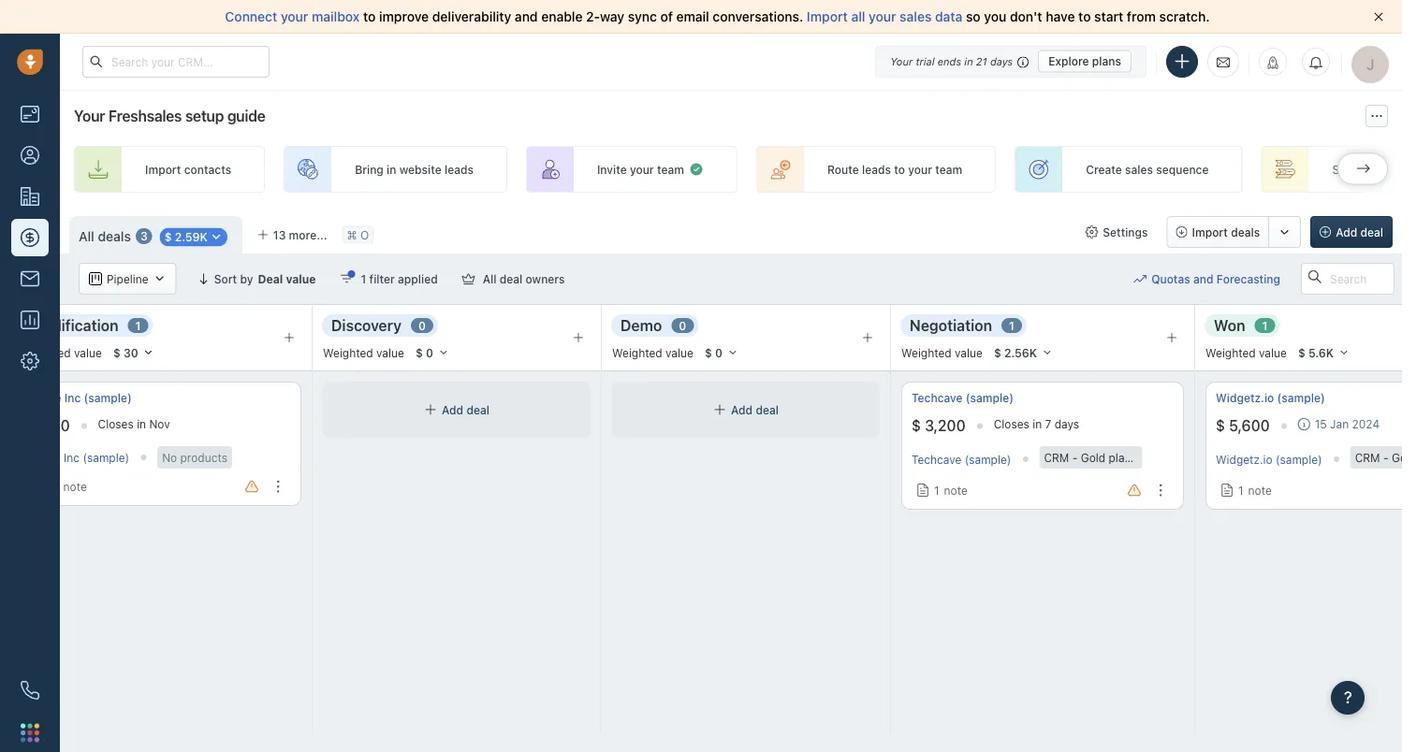 Task type: locate. For each thing, give the bounding box(es) containing it.
add deal for discovery
[[442, 403, 489, 416]]

inc up 'note' button
[[64, 451, 80, 464]]

import for import contacts
[[145, 163, 181, 176]]

add deal button
[[1310, 216, 1393, 248]]

explore
[[1048, 55, 1089, 68]]

1 vertical spatial acme
[[31, 451, 61, 464]]

1 horizontal spatial days
[[1055, 418, 1079, 431]]

1 vertical spatial your
[[74, 107, 105, 125]]

team
[[657, 163, 684, 176], [935, 163, 962, 176]]

(sample) up 15
[[1277, 392, 1325, 405]]

1 left filter
[[361, 272, 366, 285]]

1 $ 0 from the left
[[415, 346, 433, 359]]

0 horizontal spatial import
[[145, 163, 181, 176]]

1 horizontal spatial and
[[1193, 272, 1213, 285]]

0 vertical spatial import
[[807, 9, 848, 24]]

nov
[[149, 418, 170, 431]]

in
[[964, 55, 973, 67], [387, 163, 396, 176], [137, 418, 146, 431], [1033, 418, 1042, 431]]

0 horizontal spatial days
[[990, 55, 1013, 67]]

acme inc (sample) up 'note' button
[[31, 451, 129, 464]]

1 horizontal spatial deals
[[1231, 226, 1260, 239]]

closes left 7
[[994, 418, 1029, 431]]

inc
[[64, 392, 81, 405], [64, 451, 80, 464]]

value for won
[[1259, 346, 1287, 359]]

1 horizontal spatial team
[[935, 163, 962, 176]]

days right 7
[[1055, 418, 1079, 431]]

value for qualification
[[74, 346, 102, 359]]

3
[[140, 230, 148, 243]]

and left enable
[[515, 9, 538, 24]]

container_wx8msf4aqz5i3rn1 image right pipeline
[[153, 272, 166, 285]]

to right route
[[894, 163, 905, 176]]

4 weighted value from the left
[[901, 346, 983, 359]]

techcave (sample) link
[[912, 390, 1014, 406], [912, 453, 1011, 466]]

days right 21
[[990, 55, 1013, 67]]

set up your s link
[[1261, 146, 1402, 193]]

container_wx8msf4aqz5i3rn1 image inside $ 2.59k button
[[210, 231, 223, 244]]

no
[[162, 451, 177, 464]]

add deal for demo
[[731, 403, 779, 416]]

invite your team
[[597, 163, 684, 176]]

improve
[[379, 9, 429, 24]]

0 vertical spatial your
[[890, 55, 913, 67]]

container_wx8msf4aqz5i3rn1 image
[[689, 162, 704, 177], [89, 272, 102, 285], [153, 272, 166, 285], [462, 272, 475, 285], [1134, 272, 1147, 285]]

widgetz.io down $ 5,600
[[1216, 453, 1272, 466]]

value for demo
[[666, 346, 693, 359]]

you
[[984, 9, 1006, 24]]

add inside button
[[1336, 226, 1357, 239]]

container_wx8msf4aqz5i3rn1 image inside 1 filter applied button
[[340, 272, 353, 285]]

1 filter applied button
[[328, 263, 450, 295]]

techcave (sample)
[[912, 392, 1014, 405], [912, 453, 1011, 466]]

note down 5,600
[[1248, 484, 1272, 497]]

widgetz.io (sample) up 5,600
[[1216, 392, 1325, 405]]

container_wx8msf4aqz5i3rn1 image inside all deal owners button
[[462, 272, 475, 285]]

deals inside import deals button
[[1231, 226, 1260, 239]]

1 horizontal spatial 1 note
[[1238, 484, 1272, 497]]

techcave (sample) link down 3,200
[[912, 453, 1011, 466]]

mailbox
[[312, 9, 360, 24]]

closes left nov
[[98, 418, 134, 431]]

0 horizontal spatial deals
[[98, 229, 131, 244]]

1 vertical spatial acme inc (sample)
[[31, 451, 129, 464]]

all inside button
[[483, 272, 497, 285]]

5 weighted value from the left
[[1205, 346, 1287, 359]]

widgetz.io (sample) link up 5,600
[[1216, 390, 1325, 406]]

0 vertical spatial acme
[[31, 392, 61, 405]]

1 horizontal spatial your
[[890, 55, 913, 67]]

all left 3 on the top
[[79, 229, 94, 244]]

to left start
[[1078, 9, 1091, 24]]

weighted for discovery
[[323, 346, 373, 359]]

1 $ 0 button from the left
[[407, 343, 458, 363]]

3 weighted value from the left
[[612, 346, 693, 359]]

weighted
[[21, 346, 71, 359], [323, 346, 373, 359], [612, 346, 662, 359], [901, 346, 952, 359], [1205, 346, 1256, 359]]

1 weighted value from the left
[[21, 346, 102, 359]]

owners
[[526, 272, 565, 285]]

2 closes from the left
[[994, 418, 1029, 431]]

all left owners
[[483, 272, 497, 285]]

phone element
[[11, 672, 49, 709]]

1 widgetz.io from the top
[[1216, 392, 1274, 405]]

(sample) down $ 2.56k
[[966, 392, 1014, 405]]

import
[[807, 9, 848, 24], [145, 163, 181, 176], [1192, 226, 1228, 239]]

0 horizontal spatial $ 0 button
[[407, 343, 458, 363]]

quotas and forecasting
[[1151, 272, 1280, 285]]

widgetz.io up $ 5,600
[[1216, 392, 1274, 405]]

of
[[660, 9, 673, 24]]

sales right create
[[1125, 163, 1153, 176]]

in right bring
[[387, 163, 396, 176]]

add deal
[[1336, 226, 1383, 239], [442, 403, 489, 416], [731, 403, 779, 416]]

1 horizontal spatial import
[[807, 9, 848, 24]]

$ 5.6k button
[[1290, 343, 1358, 363]]

1
[[361, 272, 366, 285], [135, 319, 141, 332], [1009, 319, 1015, 332], [1262, 319, 1268, 332], [934, 484, 939, 497], [1238, 484, 1243, 497]]

1 inside button
[[361, 272, 366, 285]]

0 vertical spatial all
[[79, 229, 94, 244]]

your left trial
[[890, 55, 913, 67]]

value for negotiation
[[955, 346, 983, 359]]

all for deal
[[483, 272, 497, 285]]

note down 3,200
[[944, 484, 968, 497]]

o
[[360, 228, 369, 241]]

1 vertical spatial techcave (sample)
[[912, 453, 1011, 466]]

2 vertical spatial import
[[1192, 226, 1228, 239]]

2 weighted from the left
[[323, 346, 373, 359]]

container_wx8msf4aqz5i3rn1 image
[[1085, 226, 1098, 239], [210, 231, 223, 244], [340, 272, 353, 285], [424, 403, 437, 416], [713, 403, 726, 416], [1298, 418, 1311, 431], [916, 484, 929, 497], [1220, 484, 1234, 497]]

$ inside dropdown button
[[164, 231, 172, 244]]

from
[[1127, 9, 1156, 24]]

0 vertical spatial inc
[[64, 392, 81, 405]]

container_wx8msf4aqz5i3rn1 image inside invite your team link
[[689, 162, 704, 177]]

import inside button
[[1192, 226, 1228, 239]]

(sample) right the monthly on the bottom of page
[[1180, 451, 1227, 464]]

in left nov
[[137, 418, 146, 431]]

2 leads from the left
[[862, 163, 891, 176]]

import left all at the right of page
[[807, 9, 848, 24]]

2 acme inc (sample) link from the top
[[31, 451, 129, 464]]

add for demo
[[731, 403, 753, 416]]

0 vertical spatial acme inc (sample) link
[[31, 390, 132, 406]]

your left freshsales
[[74, 107, 105, 125]]

(sample) down closes in nov
[[83, 451, 129, 464]]

your for your freshsales setup guide
[[74, 107, 105, 125]]

techcave
[[912, 392, 963, 405], [912, 453, 961, 466]]

0 horizontal spatial your
[[74, 107, 105, 125]]

contacts
[[184, 163, 231, 176]]

techcave (sample) link up 3,200
[[912, 390, 1014, 406]]

1 filter applied
[[361, 272, 438, 285]]

settings
[[1103, 226, 1148, 239]]

1 horizontal spatial closes
[[994, 418, 1029, 431]]

widgetz.io
[[1216, 392, 1274, 405], [1216, 453, 1272, 466]]

in for closes in nov
[[137, 418, 146, 431]]

import inside "link"
[[145, 163, 181, 176]]

2 weighted value from the left
[[323, 346, 404, 359]]

quotas
[[1151, 272, 1190, 285]]

2 widgetz.io from the top
[[1216, 453, 1272, 466]]

2 $ 0 from the left
[[705, 346, 722, 359]]

1 vertical spatial sales
[[1125, 163, 1153, 176]]

add for discovery
[[442, 403, 463, 416]]

invite
[[597, 163, 627, 176]]

2 techcave (sample) link from the top
[[912, 453, 1011, 466]]

2 horizontal spatial add
[[1336, 226, 1357, 239]]

1 horizontal spatial to
[[894, 163, 905, 176]]

$ 0 button for demo
[[696, 343, 747, 363]]

1 techcave (sample) from the top
[[912, 392, 1014, 405]]

weighted value for discovery
[[323, 346, 404, 359]]

0 vertical spatial widgetz.io
[[1216, 392, 1274, 405]]

3 weighted from the left
[[612, 346, 662, 359]]

negotiation
[[910, 316, 992, 334]]

1 vertical spatial inc
[[64, 451, 80, 464]]

0 horizontal spatial leads
[[445, 163, 474, 176]]

add deal inside button
[[1336, 226, 1383, 239]]

15
[[1315, 418, 1327, 431]]

weighted value for won
[[1205, 346, 1287, 359]]

and
[[515, 9, 538, 24], [1193, 272, 1213, 285]]

1 team from the left
[[657, 163, 684, 176]]

acme inc (sample) link up the 100
[[31, 390, 132, 406]]

0 horizontal spatial closes
[[98, 418, 134, 431]]

acme up "$ 100"
[[31, 392, 61, 405]]

0 vertical spatial widgetz.io (sample)
[[1216, 392, 1325, 405]]

note down the 100
[[63, 480, 87, 493]]

weighted down negotiation
[[901, 346, 952, 359]]

0 vertical spatial days
[[990, 55, 1013, 67]]

2.56k
[[1004, 346, 1037, 359]]

weighted value down qualification
[[21, 346, 102, 359]]

freshworks switcher image
[[21, 724, 39, 742]]

2 techcave from the top
[[912, 453, 961, 466]]

1 horizontal spatial $ 0 button
[[696, 343, 747, 363]]

5 weighted from the left
[[1205, 346, 1256, 359]]

0 horizontal spatial note
[[63, 480, 87, 493]]

plan
[[1109, 451, 1131, 464]]

in left 7
[[1033, 418, 1042, 431]]

your right route
[[908, 163, 932, 176]]

weighted down qualification
[[21, 346, 71, 359]]

$
[[164, 231, 172, 244], [113, 346, 121, 359], [415, 346, 423, 359], [705, 346, 712, 359], [994, 346, 1001, 359], [1298, 346, 1305, 359], [31, 417, 40, 435], [912, 417, 921, 435], [1216, 417, 1225, 435]]

no products
[[162, 451, 227, 464]]

$ 30 button
[[105, 343, 163, 363]]

leads
[[445, 163, 474, 176], [862, 163, 891, 176]]

1 vertical spatial techcave
[[912, 453, 961, 466]]

1 vertical spatial widgetz.io (sample)
[[1216, 453, 1322, 466]]

container_wx8msf4aqz5i3rn1 image left pipeline
[[89, 272, 102, 285]]

1 horizontal spatial sales
[[1125, 163, 1153, 176]]

1 vertical spatial acme inc (sample) link
[[31, 451, 129, 464]]

$ 3,200
[[912, 417, 966, 435]]

container_wx8msf4aqz5i3rn1 image right invite your team
[[689, 162, 704, 177]]

weighted value for demo
[[612, 346, 693, 359]]

1 leads from the left
[[445, 163, 474, 176]]

1 vertical spatial widgetz.io (sample) link
[[1216, 453, 1322, 466]]

0 horizontal spatial add
[[442, 403, 463, 416]]

1 vertical spatial import
[[145, 163, 181, 176]]

leads inside 'link'
[[862, 163, 891, 176]]

value for discovery
[[376, 346, 404, 359]]

1 horizontal spatial all
[[483, 272, 497, 285]]

connect your mailbox to improve deliverability and enable 2-way sync of email conversations. import all your sales data so you don't have to start from scratch.
[[225, 9, 1210, 24]]

deals up forecasting
[[1231, 226, 1260, 239]]

products
[[180, 451, 227, 464]]

deals left 3 on the top
[[98, 229, 131, 244]]

closes for $ 3,200
[[994, 418, 1029, 431]]

leads right "website"
[[445, 163, 474, 176]]

acme inc (sample) link
[[31, 390, 132, 406], [31, 451, 129, 464]]

weighted down discovery
[[323, 346, 373, 359]]

inc up the 100
[[64, 392, 81, 405]]

import contacts
[[145, 163, 231, 176]]

weighted value for negotiation
[[901, 346, 983, 359]]

weighted value down demo
[[612, 346, 693, 359]]

1 horizontal spatial leads
[[862, 163, 891, 176]]

sales
[[900, 9, 932, 24], [1125, 163, 1153, 176]]

Search field
[[1301, 263, 1395, 295]]

close image
[[1374, 12, 1383, 22]]

your left mailbox
[[281, 9, 308, 24]]

$ 0 button for discovery
[[407, 343, 458, 363]]

in inside bring in website leads link
[[387, 163, 396, 176]]

import left contacts
[[145, 163, 181, 176]]

0 vertical spatial widgetz.io (sample) link
[[1216, 390, 1325, 406]]

1 acme inc (sample) from the top
[[31, 392, 132, 405]]

7
[[1045, 418, 1051, 431]]

acme inc (sample)
[[31, 392, 132, 405], [31, 451, 129, 464]]

0 vertical spatial sales
[[900, 9, 932, 24]]

leads right route
[[862, 163, 891, 176]]

1 horizontal spatial add
[[731, 403, 753, 416]]

0 vertical spatial techcave (sample) link
[[912, 390, 1014, 406]]

your right the invite
[[630, 163, 654, 176]]

1 horizontal spatial $ 0
[[705, 346, 722, 359]]

2 inc from the top
[[64, 451, 80, 464]]

0
[[418, 319, 426, 332], [679, 319, 686, 332], [426, 346, 433, 359], [715, 346, 722, 359]]

deals for all
[[98, 229, 131, 244]]

bring
[[355, 163, 384, 176]]

1 inc from the top
[[64, 392, 81, 405]]

weighted down demo
[[612, 346, 662, 359]]

container_wx8msf4aqz5i3rn1 image right applied
[[462, 272, 475, 285]]

import for import deals
[[1192, 226, 1228, 239]]

1 note down 5,600
[[1238, 484, 1272, 497]]

0 horizontal spatial and
[[515, 9, 538, 24]]

and right quotas at the top right of the page
[[1193, 272, 1213, 285]]

2 team from the left
[[935, 163, 962, 176]]

acme inc (sample) link up 'note' button
[[31, 451, 129, 464]]

import all your sales data link
[[807, 9, 966, 24]]

note
[[63, 480, 87, 493], [944, 484, 968, 497], [1248, 484, 1272, 497]]

$ 2.59k
[[164, 231, 208, 244]]

more...
[[289, 228, 327, 241]]

$ 0 for demo
[[705, 346, 722, 359]]

2 1 note from the left
[[1238, 484, 1272, 497]]

0 horizontal spatial all
[[79, 229, 94, 244]]

1 horizontal spatial add deal
[[731, 403, 779, 416]]

closes for $ 100
[[98, 418, 134, 431]]

filter
[[369, 272, 395, 285]]

your for your trial ends in 21 days
[[890, 55, 913, 67]]

2 widgetz.io (sample) from the top
[[1216, 453, 1322, 466]]

2 acme from the top
[[31, 451, 61, 464]]

1 vertical spatial all
[[483, 272, 497, 285]]

1 vertical spatial widgetz.io
[[1216, 453, 1272, 466]]

widgetz.io (sample) link down 5,600
[[1216, 453, 1322, 466]]

freshsales
[[108, 107, 182, 125]]

2 horizontal spatial add deal
[[1336, 226, 1383, 239]]

weighted value down discovery
[[323, 346, 404, 359]]

2 $ 0 button from the left
[[696, 343, 747, 363]]

0 vertical spatial techcave (sample)
[[912, 392, 1014, 405]]

weighted value down won on the top right of the page
[[1205, 346, 1287, 359]]

13
[[273, 228, 286, 241]]

1 horizontal spatial note
[[944, 484, 968, 497]]

to right mailbox
[[363, 9, 376, 24]]

techcave (sample) down 3,200
[[912, 453, 1011, 466]]

1 closes from the left
[[98, 418, 134, 431]]

start
[[1094, 9, 1123, 24]]

route leads to your team link
[[756, 146, 996, 193]]

acme inc (sample) up the 100
[[31, 392, 132, 405]]

acme down "$ 100"
[[31, 451, 61, 464]]

0 vertical spatial techcave
[[912, 392, 963, 405]]

techcave down $ 3,200
[[912, 453, 961, 466]]

note inside button
[[63, 480, 87, 493]]

2 horizontal spatial import
[[1192, 226, 1228, 239]]

closes in 7 days
[[994, 418, 1079, 431]]

ends
[[938, 55, 961, 67]]

weighted down won on the top right of the page
[[1205, 346, 1256, 359]]

4 weighted from the left
[[901, 346, 952, 359]]

1 vertical spatial techcave (sample) link
[[912, 453, 1011, 466]]

techcave up $ 3,200
[[912, 392, 963, 405]]

1 note down 3,200
[[934, 484, 968, 497]]

0 vertical spatial acme inc (sample)
[[31, 392, 132, 405]]

1 weighted from the left
[[21, 346, 71, 359]]

weighted value down negotiation
[[901, 346, 983, 359]]

sales left data
[[900, 9, 932, 24]]

route
[[827, 163, 859, 176]]

3,200
[[925, 417, 966, 435]]

0 horizontal spatial 1 note
[[934, 484, 968, 497]]

2024
[[1352, 418, 1380, 431]]

add
[[1336, 226, 1357, 239], [442, 403, 463, 416], [731, 403, 753, 416]]

way
[[600, 9, 624, 24]]

0 horizontal spatial team
[[657, 163, 684, 176]]

container_wx8msf4aqz5i3rn1 image left quotas at the top right of the page
[[1134, 272, 1147, 285]]

0 horizontal spatial add deal
[[442, 403, 489, 416]]

0 horizontal spatial $ 0
[[415, 346, 433, 359]]

all
[[79, 229, 94, 244], [483, 272, 497, 285]]

1 note
[[934, 484, 968, 497], [1238, 484, 1272, 497]]

import up quotas and forecasting
[[1192, 226, 1228, 239]]

techcave (sample) up 3,200
[[912, 392, 1014, 405]]

widgetz.io (sample) down 5,600
[[1216, 453, 1322, 466]]



Task type: describe. For each thing, give the bounding box(es) containing it.
in left 21
[[964, 55, 973, 67]]

Search your CRM... text field
[[82, 46, 270, 78]]

15 jan 2024
[[1315, 418, 1380, 431]]

all deals link
[[79, 227, 131, 246]]

all
[[851, 9, 865, 24]]

by
[[240, 272, 253, 285]]

$ 0 for discovery
[[415, 346, 433, 359]]

5,600
[[1229, 417, 1270, 435]]

your right all at the right of page
[[869, 9, 896, 24]]

bring in website leads
[[355, 163, 474, 176]]

$ 100
[[31, 417, 70, 435]]

to inside the route leads to your team 'link'
[[894, 163, 905, 176]]

2 horizontal spatial note
[[1248, 484, 1272, 497]]

$ 2.56k button
[[985, 343, 1061, 363]]

(sample) down 3,200
[[965, 453, 1011, 466]]

1 down $ 5,600
[[1238, 484, 1243, 497]]

connect
[[225, 9, 277, 24]]

so
[[966, 9, 981, 24]]

(sample) up closes in nov
[[84, 392, 132, 405]]

have
[[1046, 9, 1075, 24]]

pipeline
[[107, 272, 148, 285]]

phone image
[[21, 681, 39, 700]]

sales inside create sales sequence link
[[1125, 163, 1153, 176]]

discovery
[[331, 316, 402, 334]]

$ 2.59k button
[[154, 226, 233, 247]]

create sales sequence link
[[1015, 146, 1242, 193]]

in for bring in website leads
[[387, 163, 396, 176]]

weighted for demo
[[612, 346, 662, 359]]

2 widgetz.io (sample) link from the top
[[1216, 453, 1322, 466]]

(sample) down 15
[[1276, 453, 1322, 466]]

1 right won on the top right of the page
[[1262, 319, 1268, 332]]

deals for import
[[1231, 226, 1260, 239]]

jan
[[1330, 418, 1349, 431]]

⌘ o
[[347, 228, 369, 241]]

1 up $ 2.56k
[[1009, 319, 1015, 332]]

sync
[[628, 9, 657, 24]]

route leads to your team
[[827, 163, 962, 176]]

1 down $ 3,200
[[934, 484, 939, 497]]

explore plans
[[1048, 55, 1121, 68]]

scratch.
[[1159, 9, 1210, 24]]

-
[[1072, 451, 1078, 464]]

2 techcave (sample) from the top
[[912, 453, 1011, 466]]

weighted for negotiation
[[901, 346, 952, 359]]

1 1 note from the left
[[934, 484, 968, 497]]

guide
[[227, 107, 265, 125]]

1 techcave (sample) link from the top
[[912, 390, 1014, 406]]

1 widgetz.io (sample) from the top
[[1216, 392, 1325, 405]]

21
[[976, 55, 987, 67]]

your left s
[[1370, 163, 1394, 176]]

applied
[[398, 272, 438, 285]]

quotas and forecasting link
[[1134, 263, 1299, 295]]

team inside the route leads to your team 'link'
[[935, 163, 962, 176]]

explore plans link
[[1038, 50, 1132, 73]]

sort
[[214, 272, 237, 285]]

create
[[1086, 163, 1122, 176]]

sort by deal value
[[214, 272, 316, 285]]

bring in website leads link
[[284, 146, 507, 193]]

in for closes in 7 days
[[1033, 418, 1042, 431]]

enable
[[541, 9, 583, 24]]

your trial ends in 21 days
[[890, 55, 1013, 67]]

2.59k
[[175, 231, 208, 244]]

5.6k
[[1308, 346, 1334, 359]]

email image
[[1217, 54, 1230, 70]]

1 acme from the top
[[31, 392, 61, 405]]

2 acme inc (sample) from the top
[[31, 451, 129, 464]]

1 up $ 30 button
[[135, 319, 141, 332]]

100
[[44, 417, 70, 435]]

your inside 'link'
[[908, 163, 932, 176]]

deliverability
[[432, 9, 511, 24]]

crm
[[1044, 451, 1069, 464]]

⌘
[[347, 228, 357, 241]]

$ 30
[[113, 346, 138, 359]]

container_wx8msf4aqz5i3rn1 image inside quotas and forecasting link
[[1134, 272, 1147, 285]]

team inside invite your team link
[[657, 163, 684, 176]]

0 horizontal spatial to
[[363, 9, 376, 24]]

$ 5,600
[[1216, 417, 1270, 435]]

0 vertical spatial and
[[515, 9, 538, 24]]

1 widgetz.io (sample) link from the top
[[1216, 390, 1325, 406]]

weighted for won
[[1205, 346, 1256, 359]]

closes in nov
[[98, 418, 170, 431]]

settings button
[[1076, 216, 1157, 248]]

0 horizontal spatial sales
[[900, 9, 932, 24]]

$ 5.6k
[[1298, 346, 1334, 359]]

1 vertical spatial and
[[1193, 272, 1213, 285]]

won
[[1214, 316, 1245, 334]]

qualification
[[29, 316, 118, 334]]

all for deals
[[79, 229, 94, 244]]

weighted for qualification
[[21, 346, 71, 359]]

2 horizontal spatial to
[[1078, 9, 1091, 24]]

connect your mailbox link
[[225, 9, 363, 24]]

1 vertical spatial days
[[1055, 418, 1079, 431]]

13 more...
[[273, 228, 327, 241]]

13 more... button
[[247, 222, 337, 248]]

set
[[1332, 163, 1350, 176]]

import deals group
[[1167, 216, 1301, 248]]

30
[[123, 346, 138, 359]]

all deal owners
[[483, 272, 565, 285]]

your freshsales setup guide
[[74, 107, 265, 125]]

setup
[[185, 107, 224, 125]]

import contacts link
[[74, 146, 265, 193]]

gold
[[1081, 451, 1106, 464]]

2-
[[586, 9, 600, 24]]

crm - gold plan monthly (sample)
[[1044, 451, 1227, 464]]

create sales sequence
[[1086, 163, 1209, 176]]

plans
[[1092, 55, 1121, 68]]

sequence
[[1156, 163, 1209, 176]]

trial
[[916, 55, 935, 67]]

weighted value for qualification
[[21, 346, 102, 359]]

container_wx8msf4aqz5i3rn1 image inside settings popup button
[[1085, 226, 1098, 239]]

import deals button
[[1167, 216, 1269, 248]]

monthly
[[1134, 451, 1177, 464]]

data
[[935, 9, 962, 24]]

import deals
[[1192, 226, 1260, 239]]

1 techcave from the top
[[912, 392, 963, 405]]

don't
[[1010, 9, 1042, 24]]

1 acme inc (sample) link from the top
[[31, 390, 132, 406]]

pipeline button
[[79, 263, 177, 295]]

note button
[[31, 474, 92, 500]]



Task type: vqa. For each thing, say whether or not it's contained in the screenshot.
Accounts
no



